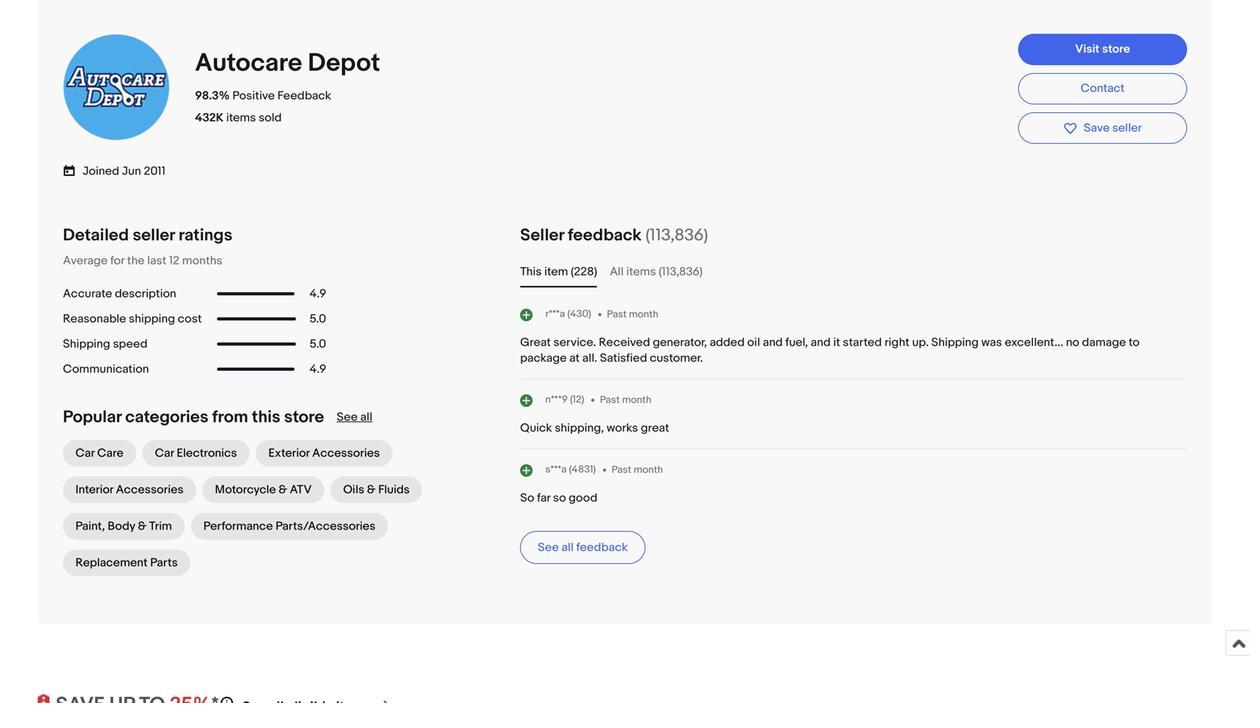 Task type: locate. For each thing, give the bounding box(es) containing it.
see down far
[[538, 541, 559, 555]]

0 vertical spatial 5.0
[[310, 312, 326, 326]]

car care link
[[63, 440, 136, 467]]

12
[[169, 254, 179, 268]]

(430)
[[567, 308, 591, 320]]

0 vertical spatial feedback
[[568, 225, 642, 246]]

(4831)
[[569, 464, 596, 476]]

& right oils on the left bottom of the page
[[367, 483, 376, 497]]

see all feedback
[[538, 541, 628, 555]]

0 horizontal spatial shipping
[[63, 337, 110, 352]]

1 car from the left
[[75, 447, 95, 461]]

oils & fluids
[[343, 483, 410, 497]]

2 horizontal spatial &
[[367, 483, 376, 497]]

0 horizontal spatial accessories
[[116, 483, 184, 497]]

paint, body & trim
[[75, 520, 172, 534]]

car left care
[[75, 447, 95, 461]]

r***a
[[545, 308, 565, 320]]

1 4.9 from the top
[[310, 287, 326, 301]]

see for see all feedback
[[538, 541, 559, 555]]

month down great
[[634, 464, 663, 476]]

1 vertical spatial items
[[626, 265, 656, 279]]

service.
[[553, 336, 596, 350]]

1 horizontal spatial and
[[811, 336, 831, 350]]

0 vertical spatial past
[[607, 309, 627, 321]]

1 vertical spatial past month
[[600, 394, 651, 406]]

0 vertical spatial past month
[[607, 309, 658, 321]]

see up the exterior accessories link
[[337, 411, 358, 425]]

98.3% positive feedback
[[195, 89, 331, 103]]

0 horizontal spatial see
[[337, 411, 358, 425]]

exterior accessories
[[268, 447, 380, 461]]

432k
[[195, 111, 224, 125]]

1 vertical spatial seller
[[133, 225, 175, 246]]

shipping speed
[[63, 337, 148, 352]]

car for car electronics
[[155, 447, 174, 461]]

items down the positive
[[226, 111, 256, 125]]

2 vertical spatial past
[[612, 464, 631, 476]]

0 vertical spatial accessories
[[312, 447, 380, 461]]

4.9 for accurate description
[[310, 287, 326, 301]]

1 horizontal spatial accessories
[[312, 447, 380, 461]]

0 vertical spatial all
[[360, 411, 372, 425]]

past month for great
[[600, 394, 651, 406]]

month for great
[[622, 394, 651, 406]]

exterior accessories link
[[256, 440, 392, 467]]

autocare depot image
[[61, 32, 171, 142]]

and
[[763, 336, 783, 350], [811, 336, 831, 350]]

0 horizontal spatial and
[[763, 336, 783, 350]]

past month
[[607, 309, 658, 321], [600, 394, 651, 406], [612, 464, 663, 476]]

from
[[212, 407, 248, 428]]

1 vertical spatial past
[[600, 394, 620, 406]]

2 5.0 from the top
[[310, 337, 326, 352]]

past up works
[[600, 394, 620, 406]]

1 vertical spatial store
[[284, 407, 324, 428]]

0 vertical spatial items
[[226, 111, 256, 125]]

0 vertical spatial seller
[[1112, 121, 1142, 135]]

&
[[279, 483, 287, 497], [367, 483, 376, 497], [138, 520, 146, 534]]

2011
[[144, 164, 165, 179]]

5.0 for shipping speed
[[310, 337, 326, 352]]

0 horizontal spatial seller
[[133, 225, 175, 246]]

0 vertical spatial store
[[1102, 42, 1130, 56]]

past up 'received'
[[607, 309, 627, 321]]

all for see all feedback
[[562, 541, 574, 555]]

month up works
[[622, 394, 651, 406]]

past month up works
[[600, 394, 651, 406]]

see all
[[337, 411, 372, 425]]

average for the last 12 months
[[63, 254, 222, 268]]

accessories down the see all link
[[312, 447, 380, 461]]

interior accessories link
[[63, 477, 196, 504]]

save
[[1084, 121, 1110, 135]]

1 vertical spatial 4.9
[[310, 363, 326, 377]]

(113,836) right all
[[659, 265, 703, 279]]

accessories for exterior accessories
[[312, 447, 380, 461]]

contact
[[1081, 81, 1125, 95]]

month up 'received'
[[629, 309, 658, 321]]

(12)
[[570, 394, 584, 406]]

see inside 'see all feedback' link
[[538, 541, 559, 555]]

up.
[[912, 336, 929, 350]]

seller inside save seller button
[[1112, 121, 1142, 135]]

so
[[520, 492, 534, 506]]

car inside "link"
[[155, 447, 174, 461]]

all for see all
[[360, 411, 372, 425]]

shipping down reasonable
[[63, 337, 110, 352]]

2 4.9 from the top
[[310, 363, 326, 377]]

average
[[63, 254, 108, 268]]

jun
[[122, 164, 141, 179]]

1 horizontal spatial see
[[538, 541, 559, 555]]

0 horizontal spatial store
[[284, 407, 324, 428]]

store right visit
[[1102, 42, 1130, 56]]

0 vertical spatial see
[[337, 411, 358, 425]]

it
[[833, 336, 840, 350]]

ratings
[[179, 225, 232, 246]]

past month down works
[[612, 464, 663, 476]]

generator,
[[653, 336, 707, 350]]

2 and from the left
[[811, 336, 831, 350]]

2 vertical spatial month
[[634, 464, 663, 476]]

feedback
[[568, 225, 642, 246], [576, 541, 628, 555]]

all
[[360, 411, 372, 425], [562, 541, 574, 555]]

month for generator,
[[629, 309, 658, 321]]

0 horizontal spatial items
[[226, 111, 256, 125]]

at
[[569, 352, 580, 366]]

past
[[607, 309, 627, 321], [600, 394, 620, 406], [612, 464, 631, 476]]

seller up last
[[133, 225, 175, 246]]

and right oil
[[763, 336, 783, 350]]

visit store
[[1075, 42, 1130, 56]]

seller
[[1112, 121, 1142, 135], [133, 225, 175, 246]]

1 horizontal spatial shipping
[[931, 336, 979, 350]]

month
[[629, 309, 658, 321], [622, 394, 651, 406], [634, 464, 663, 476]]

1 5.0 from the top
[[310, 312, 326, 326]]

feedback down good
[[576, 541, 628, 555]]

this item (228)
[[520, 265, 597, 279]]

joined jun 2011
[[83, 164, 165, 179]]

atv
[[290, 483, 312, 497]]

0 horizontal spatial car
[[75, 447, 95, 461]]

exterior
[[268, 447, 310, 461]]

car for car care
[[75, 447, 95, 461]]

0 vertical spatial 4.9
[[310, 287, 326, 301]]

accessories for interior accessories
[[116, 483, 184, 497]]

seller right the save
[[1112, 121, 1142, 135]]

car electronics link
[[142, 440, 250, 467]]

oil
[[747, 336, 760, 350]]

items
[[226, 111, 256, 125], [626, 265, 656, 279]]

& left atv
[[279, 483, 287, 497]]

performance
[[203, 520, 273, 534]]

car down categories
[[155, 447, 174, 461]]

care
[[97, 447, 123, 461]]

1 vertical spatial 5.0
[[310, 337, 326, 352]]

shipping inside great service. received generator, added oil and fuel, and it started right up. shipping was excellent... no damage to package at all. satisfied customer.
[[931, 336, 979, 350]]

accessories up trim
[[116, 483, 184, 497]]

feedback up all
[[568, 225, 642, 246]]

communication
[[63, 363, 149, 377]]

2 car from the left
[[155, 447, 174, 461]]

n***9
[[545, 394, 568, 406]]

1 vertical spatial (113,836)
[[659, 265, 703, 279]]

98.3%
[[195, 89, 230, 103]]

(113,836) for all items (113,836)
[[659, 265, 703, 279]]

depot
[[308, 48, 380, 79]]

past for good
[[612, 464, 631, 476]]

1 horizontal spatial &
[[279, 483, 287, 497]]

description
[[115, 287, 176, 301]]

reasonable shipping cost
[[63, 312, 202, 326]]

1 horizontal spatial seller
[[1112, 121, 1142, 135]]

0 vertical spatial month
[[629, 309, 658, 321]]

1 vertical spatial all
[[562, 541, 574, 555]]

performance parts/accessories link
[[191, 514, 388, 540]]

1 horizontal spatial all
[[562, 541, 574, 555]]

2 vertical spatial past month
[[612, 464, 663, 476]]

1 vertical spatial month
[[622, 394, 651, 406]]

past for great
[[600, 394, 620, 406]]

see for see all
[[337, 411, 358, 425]]

see
[[337, 411, 358, 425], [538, 541, 559, 555]]

store right this
[[284, 407, 324, 428]]

and left it
[[811, 336, 831, 350]]

works
[[607, 422, 638, 436]]

parts
[[150, 556, 178, 571]]

all down so
[[562, 541, 574, 555]]

(228)
[[571, 265, 597, 279]]

excellent...
[[1005, 336, 1063, 350]]

cost
[[178, 312, 202, 326]]

shipping right up.
[[931, 336, 979, 350]]

shipping,
[[555, 422, 604, 436]]

past month up 'received'
[[607, 309, 658, 321]]

past right the '(4831)'
[[612, 464, 631, 476]]

4.9
[[310, 287, 326, 301], [310, 363, 326, 377]]

1 vertical spatial accessories
[[116, 483, 184, 497]]

electronics
[[177, 447, 237, 461]]

tab list
[[520, 263, 1187, 282]]

items right all
[[626, 265, 656, 279]]

1 horizontal spatial car
[[155, 447, 174, 461]]

(113,836) up all items (113,836)
[[645, 225, 708, 246]]

great service. received generator, added oil and fuel, and it started right up. shipping was excellent... no damage to package at all. satisfied customer.
[[520, 336, 1140, 366]]

1 horizontal spatial items
[[626, 265, 656, 279]]

far
[[537, 492, 550, 506]]

all up the exterior accessories link
[[360, 411, 372, 425]]

1 vertical spatial see
[[538, 541, 559, 555]]

0 horizontal spatial all
[[360, 411, 372, 425]]

& left trim
[[138, 520, 146, 534]]

0 vertical spatial (113,836)
[[645, 225, 708, 246]]

visit store link
[[1018, 34, 1187, 65]]



Task type: describe. For each thing, give the bounding box(es) containing it.
reasonable
[[63, 312, 126, 326]]

good
[[569, 492, 597, 506]]

seller for detailed
[[133, 225, 175, 246]]

this
[[520, 265, 542, 279]]

was
[[981, 336, 1002, 350]]

interior accessories
[[75, 483, 184, 497]]

autocare
[[195, 48, 302, 79]]

4.9 for communication
[[310, 363, 326, 377]]

all items (113,836)
[[610, 265, 703, 279]]

car electronics
[[155, 447, 237, 461]]

s***a (4831)
[[545, 464, 596, 476]]

so far so good
[[520, 492, 597, 506]]

text__icon wrapper image
[[63, 162, 83, 178]]

great
[[520, 336, 551, 350]]

paint,
[[75, 520, 105, 534]]

shipping
[[129, 312, 175, 326]]

months
[[182, 254, 222, 268]]

accurate
[[63, 287, 112, 301]]

the
[[127, 254, 145, 268]]

satisfied
[[600, 352, 647, 366]]

r***a (430)
[[545, 308, 591, 320]]

1 and from the left
[[763, 336, 783, 350]]

seller
[[520, 225, 564, 246]]

damage
[[1082, 336, 1126, 350]]

motorcycle & atv link
[[202, 477, 324, 504]]

no
[[1066, 336, 1079, 350]]

added
[[710, 336, 745, 350]]

0 horizontal spatial &
[[138, 520, 146, 534]]

past for generator,
[[607, 309, 627, 321]]

432k items sold
[[195, 111, 282, 125]]

package
[[520, 352, 567, 366]]

& for oils
[[367, 483, 376, 497]]

past month for generator,
[[607, 309, 658, 321]]

5.0 for reasonable shipping cost
[[310, 312, 326, 326]]

started
[[843, 336, 882, 350]]

positive
[[232, 89, 275, 103]]

s***a
[[545, 464, 567, 476]]

item
[[544, 265, 568, 279]]

seller feedback (113,836)
[[520, 225, 708, 246]]

seller for save
[[1112, 121, 1142, 135]]

this
[[252, 407, 280, 428]]

save seller
[[1084, 121, 1142, 135]]

1 horizontal spatial store
[[1102, 42, 1130, 56]]

past month for good
[[612, 464, 663, 476]]

1 vertical spatial feedback
[[576, 541, 628, 555]]

last
[[147, 254, 166, 268]]

month for good
[[634, 464, 663, 476]]

popular
[[63, 407, 122, 428]]

& for motorcycle
[[279, 483, 287, 497]]

accurate description
[[63, 287, 176, 301]]

trim
[[149, 520, 172, 534]]

see all feedback link
[[520, 532, 646, 565]]

joined
[[83, 164, 119, 179]]

feedback
[[277, 89, 331, 103]]

popular categories from this store
[[63, 407, 324, 428]]

oils & fluids link
[[331, 477, 422, 504]]

sold
[[259, 111, 282, 125]]

body
[[108, 520, 135, 534]]

motorcycle
[[215, 483, 276, 497]]

right
[[885, 336, 910, 350]]

great
[[641, 422, 669, 436]]

categories
[[125, 407, 208, 428]]

replacement parts link
[[63, 550, 190, 577]]

paint, body & trim link
[[63, 514, 185, 540]]

quick
[[520, 422, 552, 436]]

see all link
[[337, 411, 372, 425]]

so
[[553, 492, 566, 506]]

to
[[1129, 336, 1140, 350]]

tab list containing this item (228)
[[520, 263, 1187, 282]]

all.
[[582, 352, 597, 366]]

fluids
[[378, 483, 410, 497]]

performance parts/accessories
[[203, 520, 376, 534]]

parts/accessories
[[276, 520, 376, 534]]

all
[[610, 265, 624, 279]]

customer.
[[650, 352, 703, 366]]

car care
[[75, 447, 123, 461]]

items for all
[[626, 265, 656, 279]]

replacement parts
[[75, 556, 178, 571]]

visit
[[1075, 42, 1100, 56]]

autocare depot
[[195, 48, 380, 79]]

(113,836) for seller feedback (113,836)
[[645, 225, 708, 246]]

replacement
[[75, 556, 148, 571]]

interior
[[75, 483, 113, 497]]

for
[[110, 254, 124, 268]]

contact link
[[1018, 73, 1187, 105]]

speed
[[113, 337, 148, 352]]

autocare depot link
[[195, 48, 386, 79]]

items for 432k
[[226, 111, 256, 125]]



Task type: vqa. For each thing, say whether or not it's contained in the screenshot.
2,654,792
no



